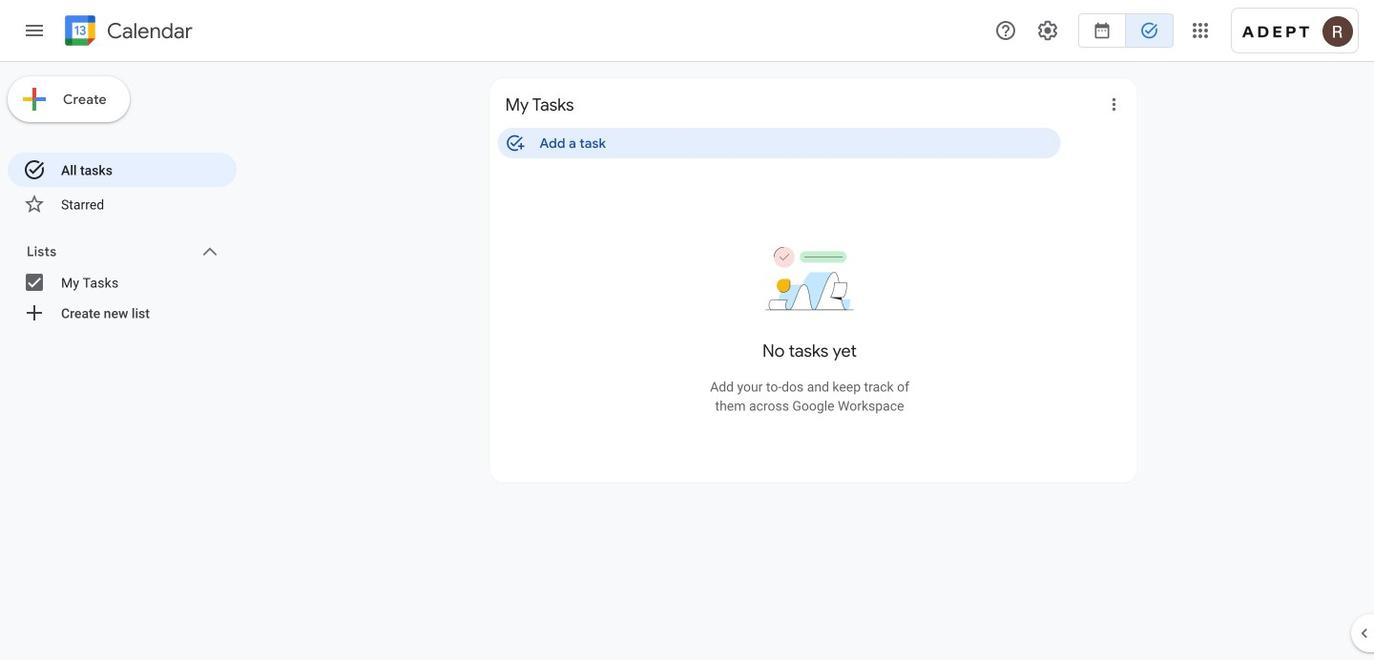 Task type: vqa. For each thing, say whether or not it's contained in the screenshot.
the bottommost 9
no



Task type: locate. For each thing, give the bounding box(es) containing it.
heading
[[103, 20, 193, 42]]



Task type: describe. For each thing, give the bounding box(es) containing it.
settings menu image
[[1037, 19, 1060, 42]]

support menu image
[[995, 19, 1018, 42]]

calendar element
[[61, 11, 193, 53]]

tasks sidebar image
[[23, 19, 46, 42]]

heading inside calendar element
[[103, 20, 193, 42]]



